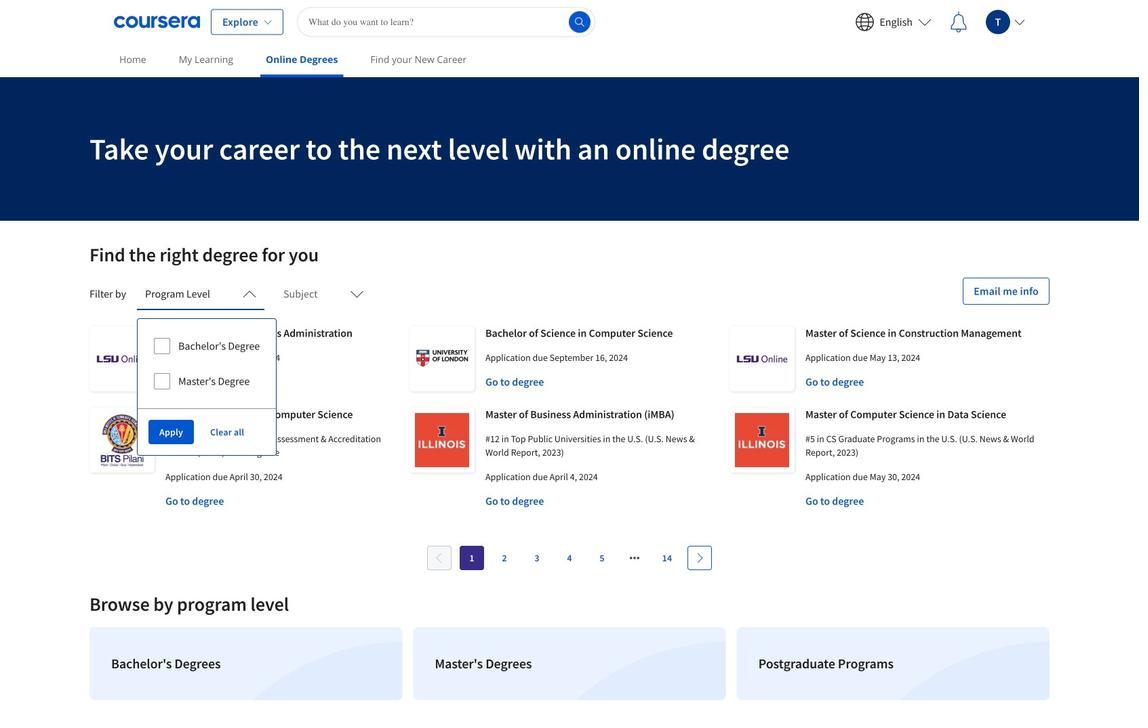 Task type: vqa. For each thing, say whether or not it's contained in the screenshot.
the leftmost University Of Illinois At Urbana-Champaign image
yes



Task type: locate. For each thing, give the bounding box(es) containing it.
list
[[84, 622, 1055, 706]]

university of illinois at urbana-champaign image
[[409, 408, 475, 473], [730, 408, 795, 473]]

university of london image
[[409, 327, 475, 392]]

coursera image
[[114, 11, 200, 33]]

0 horizontal spatial university of illinois at urbana-champaign image
[[409, 408, 475, 473]]

actions toolbar
[[138, 409, 276, 456]]

1 horizontal spatial university of illinois at urbana-champaign image
[[730, 408, 795, 473]]

birla institute of technology & science, pilani image
[[89, 408, 155, 473]]

louisiana state university image
[[89, 327, 155, 392], [730, 327, 795, 392]]

0 horizontal spatial louisiana state university image
[[89, 327, 155, 392]]

1 horizontal spatial louisiana state university image
[[730, 327, 795, 392]]

go to next page image
[[694, 553, 705, 564]]

None search field
[[297, 7, 595, 37]]



Task type: describe. For each thing, give the bounding box(es) containing it.
2 louisiana state university image from the left
[[730, 327, 795, 392]]

options list list box
[[138, 319, 276, 409]]

2 university of illinois at urbana-champaign image from the left
[[730, 408, 795, 473]]

1 university of illinois at urbana-champaign image from the left
[[409, 408, 475, 473]]

1 louisiana state university image from the left
[[89, 327, 155, 392]]



